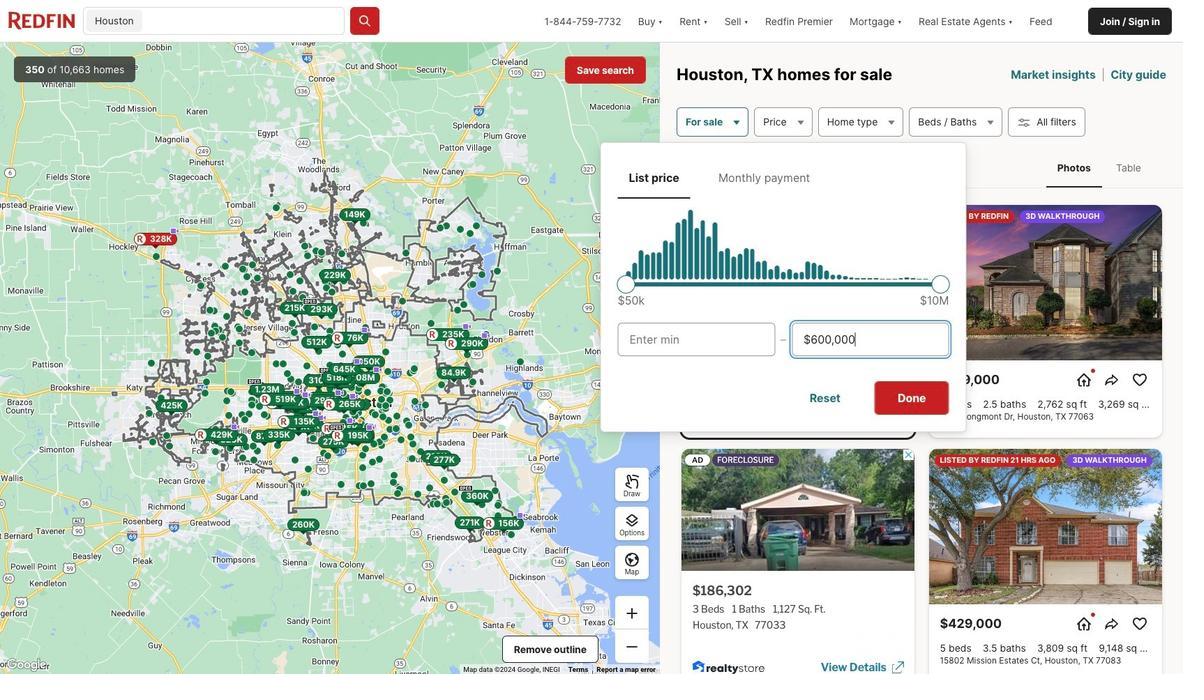 Task type: locate. For each thing, give the bounding box(es) containing it.
share home image
[[856, 372, 872, 389], [1103, 372, 1120, 389]]

toggle search results table view tab
[[1105, 151, 1153, 185]]

0 vertical spatial add home to favorites image
[[1131, 372, 1148, 389]]

toggle search results photos view tab
[[1046, 151, 1102, 185]]

1 schedule a tour image from the top
[[1076, 372, 1092, 389]]

menu
[[600, 142, 967, 432]]

tab list
[[1032, 148, 1167, 188], [618, 160, 949, 199]]

1 horizontal spatial share home image
[[1103, 372, 1120, 389]]

add home to favorites image inside checkbox
[[1131, 372, 1148, 389]]

ad element
[[681, 449, 914, 675]]

1 tab from the left
[[618, 160, 691, 196]]

add home to favorites image
[[1131, 372, 1148, 389], [1131, 616, 1148, 633]]

maximum price slider
[[932, 275, 950, 294]]

1 vertical spatial add home to favorites image
[[1131, 616, 1148, 633]]

1 add home to favorites image from the top
[[1131, 372, 1148, 389]]

0 horizontal spatial add home to favorites checkbox
[[881, 369, 903, 391]]

Enter max text field
[[804, 331, 937, 348]]

add home to favorites image inside option
[[1131, 616, 1148, 633]]

1 horizontal spatial add home to favorites checkbox
[[1129, 369, 1151, 391]]

0 horizontal spatial tab
[[618, 160, 691, 196]]

0 vertical spatial schedule a tour image
[[1076, 372, 1092, 389]]

Enter min text field
[[630, 331, 763, 348]]

advertisement image
[[674, 444, 922, 675]]

None search field
[[145, 8, 344, 36]]

2 tab from the left
[[707, 160, 822, 196]]

add home to favorites image
[[884, 372, 900, 389]]

0 horizontal spatial share home image
[[856, 372, 872, 389]]

1 horizontal spatial tab
[[707, 160, 822, 196]]

2 add home to favorites image from the top
[[1131, 616, 1148, 633]]

1 vertical spatial schedule a tour image
[[1076, 616, 1092, 633]]

google image
[[3, 657, 50, 675]]

tab
[[618, 160, 691, 196], [707, 160, 822, 196]]

1 add home to favorites checkbox from the left
[[881, 369, 903, 391]]

Add home to favorites checkbox
[[1129, 613, 1151, 636]]

Add home to favorites checkbox
[[881, 369, 903, 391], [1129, 369, 1151, 391]]

1 horizontal spatial tab list
[[1032, 148, 1167, 188]]

previous image
[[687, 275, 704, 291]]

schedule a tour image
[[1076, 372, 1092, 389], [1076, 616, 1092, 633]]

2 add home to favorites checkbox from the left
[[1129, 369, 1151, 391]]

add home to favorites checkbox for second share home image from left
[[1129, 369, 1151, 391]]

2 share home image from the left
[[1103, 372, 1120, 389]]

add home to favorites image for add home to favorites option
[[1131, 616, 1148, 633]]

share home image
[[1103, 616, 1120, 633]]



Task type: describe. For each thing, give the bounding box(es) containing it.
1 share home image from the left
[[856, 372, 872, 389]]

add home to favorites image for add home to favorites checkbox associated with second share home image from left
[[1131, 372, 1148, 389]]

minimum price slider
[[617, 275, 635, 294]]

next image
[[892, 275, 909, 291]]

map region
[[0, 43, 660, 675]]

2 schedule a tour image from the top
[[1076, 616, 1092, 633]]

submit search image
[[358, 14, 372, 28]]

add home to favorites checkbox for 1st share home image
[[881, 369, 903, 391]]

0 horizontal spatial tab list
[[618, 160, 949, 199]]



Task type: vqa. For each thing, say whether or not it's contained in the screenshot.
Real Estate Agents ▾ link
no



